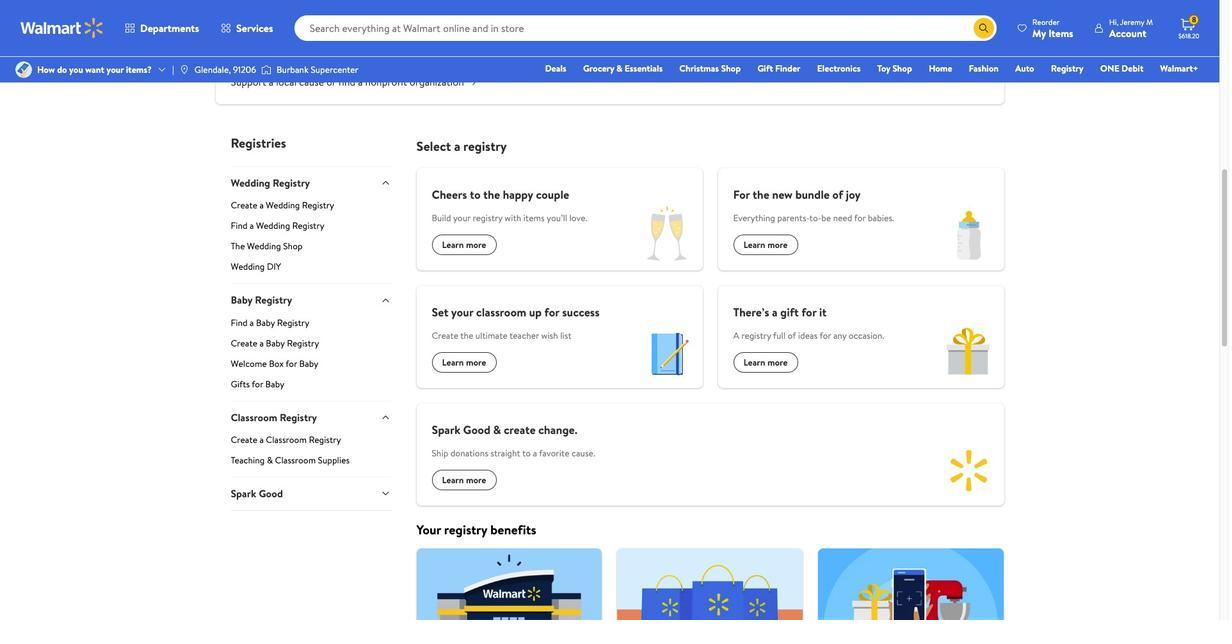 Task type: locate. For each thing, give the bounding box(es) containing it.
3 list item from the left
[[811, 549, 1012, 621]]

occasion.
[[849, 330, 884, 342]]

hi, jeremy m account
[[1109, 16, 1153, 40]]

classroom for &
[[275, 455, 316, 467]]

0 vertical spatial good
[[463, 422, 490, 438]]

create down set
[[432, 330, 458, 342]]

learn more for your
[[442, 357, 486, 369]]

 image right the 91206
[[261, 63, 271, 76]]

0 vertical spatial of
[[251, 8, 259, 20]]

christmas shop
[[679, 62, 741, 75]]

to right straight
[[522, 447, 531, 460]]

& for teaching & classroom supplies
[[267, 455, 273, 467]]

create for create the ultimate teacher wish list
[[432, 330, 458, 342]]

shop for toy shop
[[892, 62, 912, 75]]

shop right christmas
[[721, 62, 741, 75]]

for left the it
[[802, 305, 816, 321]]

0 horizontal spatial spark
[[231, 487, 256, 501]]

your registry benefits
[[416, 522, 536, 539]]

debit
[[1122, 62, 1144, 75]]

the for create the ultimate teacher wish list
[[460, 330, 473, 342]]

learn more down everything
[[744, 239, 788, 252]]

more down 'build your registry with items you'll love.'
[[466, 239, 486, 252]]

type
[[231, 8, 249, 20]]

2 horizontal spatial the
[[753, 187, 769, 203]]

2 vertical spatial &
[[267, 455, 273, 467]]

couple
[[536, 187, 569, 203]]

good for spark good
[[259, 487, 283, 501]]

1 vertical spatial find
[[231, 220, 248, 233]]

1 vertical spatial your
[[453, 212, 471, 225]]

a left local
[[269, 75, 274, 89]]

a left gift
[[772, 305, 778, 321]]

more for a
[[767, 357, 788, 369]]

your right set
[[451, 305, 473, 321]]

for left any
[[820, 330, 831, 342]]

0 vertical spatial find
[[909, 29, 932, 45]]

of left the joy
[[832, 187, 843, 203]]

learn more down build on the top of page
[[442, 239, 486, 252]]

list item
[[409, 549, 610, 621], [610, 549, 811, 621], [811, 549, 1012, 621]]

baby registry
[[231, 293, 292, 308]]

find a baby registry
[[231, 317, 309, 330]]

departments button
[[114, 13, 210, 44]]

2 horizontal spatial &
[[616, 62, 623, 75]]

your right build on the top of page
[[453, 212, 471, 225]]

grocery & essentials link
[[577, 61, 669, 76]]

shop right the "toy"
[[892, 62, 912, 75]]

straight
[[490, 447, 520, 460]]

a right find
[[358, 75, 363, 89]]

spark good button
[[231, 478, 391, 511]]

your for set
[[451, 305, 473, 321]]

welcome box for baby link
[[231, 358, 391, 376]]

 image
[[15, 61, 32, 78], [261, 63, 271, 76], [179, 65, 189, 75]]

0 horizontal spatial  image
[[15, 61, 32, 78]]

1 vertical spatial spark
[[231, 487, 256, 501]]

1 horizontal spatial  image
[[179, 65, 189, 75]]

fashion link
[[963, 61, 1004, 76]]

a down wedding registry
[[260, 199, 264, 212]]

spark up ship
[[432, 422, 460, 438]]

0 horizontal spatial good
[[259, 487, 283, 501]]

1 vertical spatial classroom
[[266, 434, 307, 447]]

registry inside button
[[934, 29, 973, 45]]

find registry button
[[894, 22, 989, 52]]

your right the want
[[106, 63, 124, 76]]

0 vertical spatial spark
[[432, 422, 460, 438]]

for the new bundle of joy
[[733, 187, 861, 203]]

a down the 'find a baby registry'
[[260, 337, 264, 350]]

& right teaching
[[267, 455, 273, 467]]

create up teaching
[[231, 434, 257, 447]]

1 vertical spatial to
[[522, 447, 531, 460]]

toy shop link
[[872, 61, 918, 76]]

shop inside "link"
[[283, 240, 303, 253]]

learn more button down ultimate
[[432, 353, 496, 373]]

spark down teaching
[[231, 487, 256, 501]]

spark inside dropdown button
[[231, 487, 256, 501]]

there's a gift for it
[[733, 305, 827, 321]]

essentials
[[625, 62, 663, 75]]

more
[[466, 239, 486, 252], [767, 239, 788, 252], [466, 357, 486, 369], [767, 357, 788, 369], [466, 474, 486, 487]]

learn down there's
[[744, 357, 765, 369]]

more for your
[[466, 357, 486, 369]]

0 horizontal spatial &
[[267, 455, 273, 467]]

a
[[269, 75, 274, 89], [358, 75, 363, 89], [454, 138, 460, 155], [260, 199, 264, 212], [250, 220, 254, 233], [772, 305, 778, 321], [250, 317, 254, 330], [260, 337, 264, 350], [260, 434, 264, 447], [533, 447, 537, 460]]

learn more button down donations
[[432, 471, 496, 491]]

create down wedding registry
[[231, 199, 257, 212]]

set your classroom up for success
[[432, 305, 600, 321]]

& right grocery
[[616, 62, 623, 75]]

learn more for to
[[442, 239, 486, 252]]

0 vertical spatial classroom
[[231, 411, 277, 425]]

1 horizontal spatial to
[[522, 447, 531, 460]]

grocery
[[583, 62, 614, 75]]

ship donations straight to a favorite cause.
[[432, 447, 595, 460]]

the
[[483, 187, 500, 203], [753, 187, 769, 203], [460, 330, 473, 342]]

baby for gifts
[[265, 378, 284, 391]]

 image right |
[[179, 65, 189, 75]]

babies.
[[868, 212, 894, 225]]

organization
[[410, 75, 464, 89]]

create up welcome
[[231, 337, 257, 350]]

registry up supplies at bottom
[[309, 434, 341, 447]]

more down donations
[[466, 474, 486, 487]]

baby
[[231, 293, 252, 308], [256, 317, 275, 330], [266, 337, 285, 350], [299, 358, 318, 371], [265, 378, 284, 391]]

wedding up the wedding shop
[[256, 220, 290, 233]]

registry
[[262, 8, 292, 20], [934, 29, 973, 45], [463, 138, 507, 155], [473, 212, 503, 225], [741, 330, 771, 342], [444, 522, 487, 539]]

supplies
[[318, 455, 350, 467]]

wedding diy link
[[231, 261, 391, 284]]

create a wedding registry link
[[231, 199, 391, 217]]

learn more button
[[432, 235, 496, 255], [733, 235, 798, 255], [432, 353, 496, 373], [733, 353, 798, 373], [432, 471, 496, 491]]

a down baby registry
[[250, 317, 254, 330]]

find down baby registry
[[231, 317, 248, 330]]

more down parents-
[[767, 239, 788, 252]]

2 vertical spatial find
[[231, 317, 248, 330]]

for
[[854, 212, 866, 225], [544, 305, 559, 321], [802, 305, 816, 321], [820, 330, 831, 342], [286, 358, 297, 371], [252, 378, 263, 391]]

registry
[[1051, 62, 1084, 75], [273, 176, 310, 190], [302, 199, 334, 212], [292, 220, 324, 233], [255, 293, 292, 308], [277, 317, 309, 330], [287, 337, 319, 350], [280, 411, 317, 425], [309, 434, 341, 447]]

good up donations
[[463, 422, 490, 438]]

teaching
[[231, 455, 265, 467]]

2 vertical spatial of
[[788, 330, 796, 342]]

2 horizontal spatial shop
[[892, 62, 912, 75]]

a for select a registry
[[454, 138, 460, 155]]

list
[[560, 330, 572, 342]]

First name text field
[[397, 23, 547, 59]]

baby up welcome box for baby
[[266, 337, 285, 350]]

find up home
[[909, 29, 932, 45]]

0 horizontal spatial to
[[470, 187, 481, 203]]

2 vertical spatial your
[[451, 305, 473, 321]]

wedding
[[231, 176, 270, 190], [266, 199, 300, 212], [256, 220, 290, 233], [247, 240, 281, 253], [231, 261, 265, 274]]

 image left how
[[15, 61, 32, 78]]

learn more button for good
[[432, 471, 496, 491]]

learn more button down build on the top of page
[[432, 235, 496, 255]]

1 vertical spatial of
[[832, 187, 843, 203]]

learn more button for the
[[733, 235, 798, 255]]

the left happy in the top left of the page
[[483, 187, 500, 203]]

find for find registry
[[909, 29, 932, 45]]

learn more for a
[[744, 357, 788, 369]]

& left create
[[493, 422, 501, 438]]

wedding up create a wedding registry
[[231, 176, 270, 190]]

more down full
[[767, 357, 788, 369]]

for right up on the left
[[544, 305, 559, 321]]

learn more down donations
[[442, 474, 486, 487]]

the right for
[[753, 187, 769, 203]]

learn more down full
[[744, 357, 788, 369]]

a up teaching
[[260, 434, 264, 447]]

baby down wedding diy
[[231, 293, 252, 308]]

you'll
[[547, 212, 567, 225]]

0 horizontal spatial the
[[460, 330, 473, 342]]

first name
[[397, 8, 438, 20]]

bundle
[[795, 187, 830, 203]]

registry right a at the right
[[741, 330, 771, 342]]

0 horizontal spatial shop
[[283, 240, 303, 253]]

departments
[[140, 21, 199, 35]]

baby up create a baby registry
[[256, 317, 275, 330]]

registry link
[[1045, 61, 1089, 76]]

more for good
[[466, 474, 486, 487]]

baby for find
[[256, 317, 275, 330]]

more down ultimate
[[466, 357, 486, 369]]

classroom down create a classroom registry
[[275, 455, 316, 467]]

nonprofit
[[365, 75, 407, 89]]

items
[[1048, 26, 1073, 40]]

the left ultimate
[[460, 330, 473, 342]]

to-
[[810, 212, 821, 225]]

shop down find a wedding registry link
[[283, 240, 303, 253]]

it
[[819, 305, 827, 321]]

a for create a baby registry
[[260, 337, 264, 350]]

2 horizontal spatial  image
[[261, 63, 271, 76]]

how do you want your items?
[[37, 63, 152, 76]]

1 vertical spatial &
[[493, 422, 501, 438]]

baby inside dropdown button
[[231, 293, 252, 308]]

find for find a wedding registry
[[231, 220, 248, 233]]

find inside button
[[909, 29, 932, 45]]

1 vertical spatial good
[[259, 487, 283, 501]]

toy shop
[[877, 62, 912, 75]]

1 horizontal spatial good
[[463, 422, 490, 438]]

good inside dropdown button
[[259, 487, 283, 501]]

learn for spark
[[442, 474, 464, 487]]

happy
[[503, 187, 533, 203]]

up
[[529, 305, 542, 321]]

good down the teaching & classroom supplies at left
[[259, 487, 283, 501]]

one
[[1100, 62, 1119, 75]]

1 horizontal spatial spark
[[432, 422, 460, 438]]

classroom down gifts for baby
[[231, 411, 277, 425]]

2 horizontal spatial of
[[832, 187, 843, 203]]

create the ultimate teacher wish list
[[432, 330, 572, 342]]

the wedding shop
[[231, 240, 303, 253]]

registry up the 'find a baby registry'
[[255, 293, 292, 308]]

learn more for the
[[744, 239, 788, 252]]

teacher
[[510, 330, 539, 342]]

learn more button for a
[[733, 353, 798, 373]]

wedding up wedding diy
[[247, 240, 281, 253]]

create for create a classroom registry
[[231, 434, 257, 447]]

a up the wedding shop
[[250, 220, 254, 233]]

learn more down ultimate
[[442, 357, 486, 369]]

cheers to the happy couple
[[432, 187, 569, 203]]

of right full
[[788, 330, 796, 342]]

learn more button down everything
[[733, 235, 798, 255]]

registry left search icon
[[934, 29, 973, 45]]

list
[[409, 549, 1012, 621]]

hi,
[[1109, 16, 1119, 27]]

good for spark good & create change.
[[463, 422, 490, 438]]

registries
[[231, 134, 286, 152]]

Walmart Site-Wide search field
[[294, 15, 997, 41]]

classroom inside 'teaching & classroom supplies' link
[[275, 455, 316, 467]]

a for support a local cause or find a nonprofit organization
[[269, 75, 274, 89]]

classroom inside create a classroom registry link
[[266, 434, 307, 447]]

of
[[251, 8, 259, 20], [832, 187, 843, 203], [788, 330, 796, 342]]

spark good
[[231, 487, 283, 501]]

glendale, 91206
[[195, 63, 256, 76]]

0 vertical spatial &
[[616, 62, 623, 75]]

find up the
[[231, 220, 248, 233]]

learn more
[[442, 239, 486, 252], [744, 239, 788, 252], [442, 357, 486, 369], [744, 357, 788, 369], [442, 474, 486, 487]]

find a wedding registry link
[[231, 220, 391, 238]]

registry up create a baby registry
[[277, 317, 309, 330]]

classroom up the teaching & classroom supplies at left
[[266, 434, 307, 447]]

learn down ship
[[442, 474, 464, 487]]

1 horizontal spatial of
[[788, 330, 796, 342]]

a for create a classroom registry
[[260, 434, 264, 447]]

learn down everything
[[744, 239, 765, 252]]

classroom inside classroom registry dropdown button
[[231, 411, 277, 425]]

spark good & create change.
[[432, 422, 577, 438]]

1 horizontal spatial shop
[[721, 62, 741, 75]]

to right cheers
[[470, 187, 481, 203]]

baby down "create a baby registry" link
[[299, 358, 318, 371]]

baby down welcome box for baby
[[265, 378, 284, 391]]

learn more button down full
[[733, 353, 798, 373]]

registry down items
[[1051, 62, 1084, 75]]

 image for how do you want your items?
[[15, 61, 32, 78]]

glendale,
[[195, 63, 231, 76]]

learn down set
[[442, 357, 464, 369]]

your
[[416, 522, 441, 539]]

a right select
[[454, 138, 460, 155]]

2 vertical spatial classroom
[[275, 455, 316, 467]]

of up services
[[251, 8, 259, 20]]

create for create a baby registry
[[231, 337, 257, 350]]

learn down build on the top of page
[[442, 239, 464, 252]]



Task type: vqa. For each thing, say whether or not it's contained in the screenshot.
"Spark" in the Spark Good dropdown button
yes



Task type: describe. For each thing, give the bounding box(es) containing it.
gift
[[780, 305, 799, 321]]

classroom registry
[[231, 411, 317, 425]]

electronics
[[817, 62, 861, 75]]

registry right your
[[444, 522, 487, 539]]

learn for set
[[442, 357, 464, 369]]

there's a gift for it. a registry full of ideas for any occasion. learn more. image
[[934, 318, 1004, 389]]

diy
[[267, 261, 281, 274]]

benefits
[[490, 522, 536, 539]]

a for there's a gift for it
[[772, 305, 778, 321]]

items?
[[126, 63, 152, 76]]

local
[[276, 75, 297, 89]]

Search search field
[[294, 15, 997, 41]]

registry up find a wedding registry link
[[302, 199, 334, 212]]

wedding inside "link"
[[247, 240, 281, 253]]

find for find a baby registry
[[231, 317, 248, 330]]

find a wedding registry
[[231, 220, 324, 233]]

baby for create
[[266, 337, 285, 350]]

registry up create a wedding registry
[[273, 176, 310, 190]]

gifts for baby
[[231, 378, 284, 391]]

wedding diy
[[231, 261, 281, 274]]

the
[[231, 240, 245, 253]]

 image for glendale, 91206
[[179, 65, 189, 75]]

build your registry with items you'll love.
[[432, 212, 587, 225]]

wedding inside dropdown button
[[231, 176, 270, 190]]

cause.
[[572, 447, 595, 460]]

for the new bundle of joy. everything parents-to-be need for babies. learn more image
[[934, 200, 1004, 271]]

classroom
[[476, 305, 526, 321]]

create
[[504, 422, 536, 438]]

91206
[[233, 63, 256, 76]]

one debit
[[1100, 62, 1144, 75]]

donations
[[450, 447, 488, 460]]

the for for the new bundle of joy
[[753, 187, 769, 203]]

name*
[[581, 8, 606, 20]]

spark for spark good
[[231, 487, 256, 501]]

|
[[172, 63, 174, 76]]

everything parents-to-be need for babies.
[[733, 212, 894, 225]]

success
[[562, 305, 600, 321]]

one debit link
[[1094, 61, 1149, 76]]

find registry
[[909, 29, 973, 45]]

registry left with
[[473, 212, 503, 225]]

& for grocery & essentials
[[616, 62, 623, 75]]

1 horizontal spatial the
[[483, 187, 500, 203]]

walmart image
[[20, 18, 104, 38]]

any
[[833, 330, 847, 342]]

wedding down the
[[231, 261, 265, 274]]

baby registry button
[[231, 284, 391, 317]]

parents-
[[777, 212, 810, 225]]

cheers to the happy couple. build your registry with items you'll love. learn more. image
[[632, 200, 703, 271]]

find a baby registry link
[[231, 317, 391, 335]]

walmart+
[[1160, 62, 1198, 75]]

a
[[733, 330, 739, 342]]

auto
[[1015, 62, 1034, 75]]

burbank
[[277, 63, 309, 76]]

want
[[85, 63, 104, 76]]

wedding registry button
[[231, 166, 391, 199]]

shop for christmas shop
[[721, 62, 741, 75]]

registry up services
[[262, 8, 292, 20]]

favorite
[[539, 447, 569, 460]]

Last name* text field
[[562, 23, 713, 59]]

classroom for a
[[266, 434, 307, 447]]

welcome
[[231, 358, 267, 371]]

learn more button for to
[[432, 235, 496, 255]]

select
[[416, 138, 451, 155]]

a registry full of ideas for any occasion.
[[733, 330, 884, 342]]

christmas shop link
[[674, 61, 747, 76]]

create a baby registry
[[231, 337, 319, 350]]

build
[[432, 212, 451, 225]]

 image for burbank supercenter
[[261, 63, 271, 76]]

joy
[[846, 187, 861, 203]]

learn for there's
[[744, 357, 765, 369]]

for right need
[[854, 212, 866, 225]]

last
[[562, 8, 578, 20]]

grocery & essentials
[[583, 62, 663, 75]]

create a classroom registry link
[[231, 434, 391, 452]]

type of registry
[[231, 8, 292, 20]]

a for find a wedding registry
[[250, 220, 254, 233]]

how
[[37, 63, 55, 76]]

walmart+ link
[[1154, 61, 1204, 76]]

your for build
[[453, 212, 471, 225]]

deals
[[545, 62, 566, 75]]

1 list item from the left
[[409, 549, 610, 621]]

ultimate
[[475, 330, 508, 342]]

first
[[397, 8, 414, 20]]

create for create a wedding registry
[[231, 199, 257, 212]]

learn more for good
[[442, 474, 486, 487]]

ideas
[[798, 330, 818, 342]]

account
[[1109, 26, 1147, 40]]

welcome box for baby
[[231, 358, 318, 371]]

0 vertical spatial to
[[470, 187, 481, 203]]

reorder
[[1032, 16, 1060, 27]]

the wedding shop link
[[231, 240, 391, 258]]

for
[[733, 187, 750, 203]]

a for create a wedding registry
[[260, 199, 264, 212]]

learn for for
[[744, 239, 765, 252]]

jeremy
[[1120, 16, 1144, 27]]

1 horizontal spatial &
[[493, 422, 501, 438]]

auto link
[[1010, 61, 1040, 76]]

finder
[[775, 62, 801, 75]]

christmas
[[679, 62, 719, 75]]

2 list item from the left
[[610, 549, 811, 621]]

for right gifts
[[252, 378, 263, 391]]

supercenter
[[311, 63, 358, 76]]

search icon image
[[979, 23, 989, 33]]

gifts for baby link
[[231, 378, 391, 401]]

8
[[1192, 14, 1196, 25]]

new
[[772, 187, 793, 203]]

full
[[773, 330, 786, 342]]

wedding up the find a wedding registry
[[266, 199, 300, 212]]

set your classroom up for success& create change. create the ultimate teacher wish list. learn more. image
[[632, 318, 703, 389]]

toy
[[877, 62, 890, 75]]

more for the
[[767, 239, 788, 252]]

my
[[1032, 26, 1046, 40]]

state*
[[728, 8, 753, 20]]

registry down create a wedding registry link
[[292, 220, 324, 233]]

need
[[833, 212, 852, 225]]

support
[[231, 75, 266, 89]]

learn for cheers
[[442, 239, 464, 252]]

more for to
[[466, 239, 486, 252]]

electronics link
[[811, 61, 866, 76]]

wish
[[541, 330, 558, 342]]

0 vertical spatial your
[[106, 63, 124, 76]]

for right box
[[286, 358, 297, 371]]

a left favorite
[[533, 447, 537, 460]]

registry down find a baby registry link
[[287, 337, 319, 350]]

learn more button for your
[[432, 353, 496, 373]]

gift finder link
[[752, 61, 806, 76]]

cause
[[299, 75, 324, 89]]

gift finder
[[757, 62, 801, 75]]

m
[[1146, 16, 1153, 27]]

ship
[[432, 447, 448, 460]]

spark for spark good & create change.
[[432, 422, 460, 438]]

registry up cheers to the happy couple
[[463, 138, 507, 155]]

a for find a baby registry
[[250, 317, 254, 330]]

home
[[929, 62, 952, 75]]

registry up create a classroom registry
[[280, 411, 317, 425]]

spark good & create change. ship donations straight to a favorite cause. learn more. image
[[934, 436, 1004, 506]]

be
[[821, 212, 831, 225]]

create a classroom registry
[[231, 434, 341, 447]]

0 horizontal spatial of
[[251, 8, 259, 20]]



